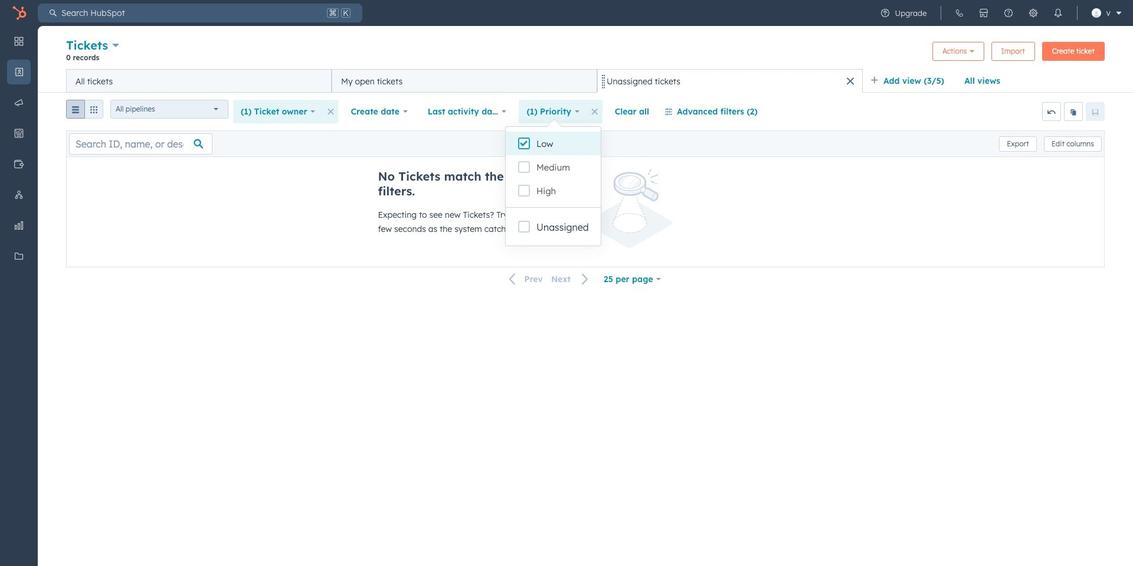 Task type: vqa. For each thing, say whether or not it's contained in the screenshot.
Quest's Quest
no



Task type: locate. For each thing, give the bounding box(es) containing it.
pagination navigation
[[502, 271, 596, 287]]

marketplaces image
[[980, 8, 989, 18]]

jacob rogers image
[[1092, 8, 1102, 18]]

banner
[[66, 37, 1105, 69]]

list box
[[506, 127, 601, 207]]

group
[[66, 100, 103, 123]]

0 horizontal spatial menu
[[0, 26, 38, 537]]

menu
[[873, 0, 1126, 26], [0, 26, 38, 537]]

1 horizontal spatial menu
[[873, 0, 1126, 26]]

Search ID, name, or description search field
[[69, 133, 212, 154]]



Task type: describe. For each thing, give the bounding box(es) containing it.
help image
[[1004, 8, 1014, 18]]

settings image
[[1029, 8, 1039, 18]]

Search HubSpot search field
[[57, 4, 325, 22]]

notifications image
[[1054, 8, 1063, 18]]



